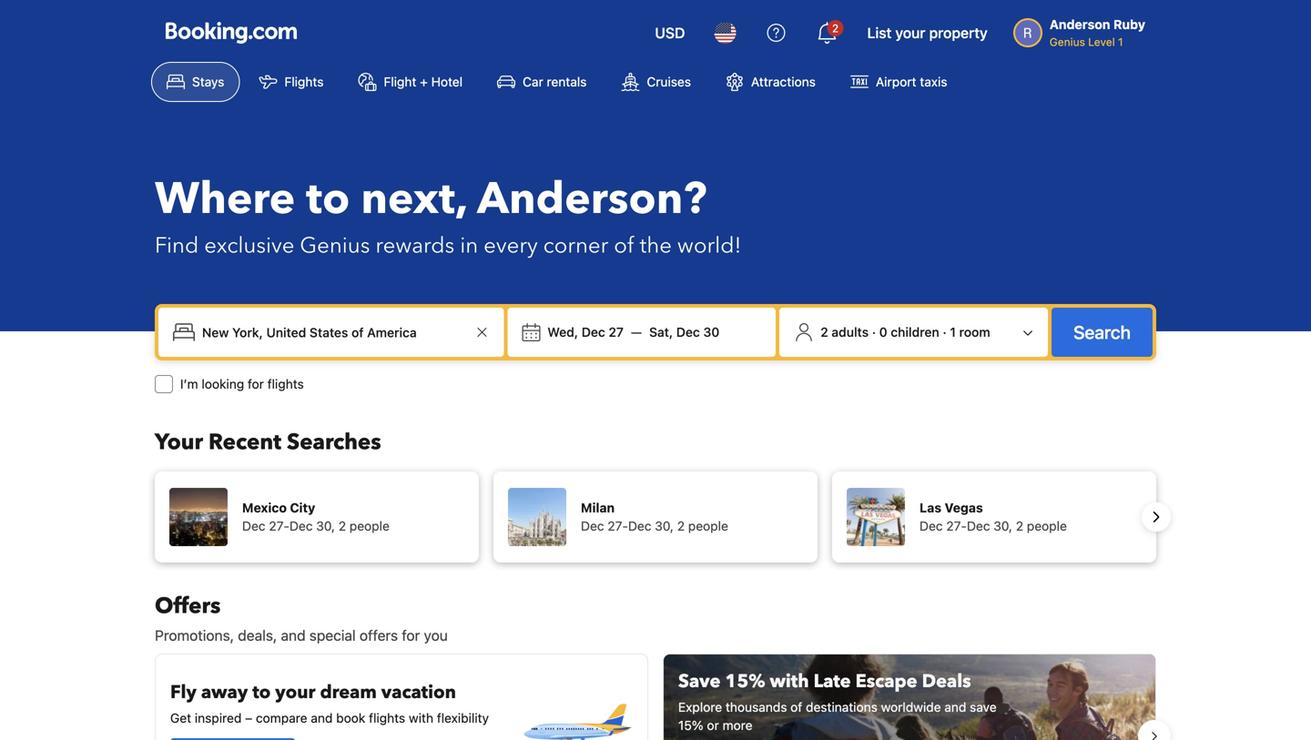 Task type: vqa. For each thing, say whether or not it's contained in the screenshot.
Promotions,
yes



Task type: locate. For each thing, give the bounding box(es) containing it.
with down "vacation" on the left of the page
[[409, 711, 434, 726]]

and inside offers promotions, deals, and special offers for you
[[281, 627, 306, 644]]

1 horizontal spatial 1
[[1119, 36, 1124, 48]]

· right "children"
[[943, 325, 947, 340]]

flight + hotel link
[[343, 62, 478, 102]]

2 horizontal spatial 30,
[[994, 519, 1013, 534]]

people inside the milan dec 27-dec 30, 2 people
[[689, 519, 729, 534]]

airport taxis link
[[835, 62, 963, 102]]

15% down explore
[[679, 718, 704, 733]]

1 horizontal spatial of
[[791, 700, 803, 715]]

0 horizontal spatial with
[[409, 711, 434, 726]]

find
[[155, 231, 199, 261]]

0 vertical spatial with
[[770, 670, 809, 695]]

property
[[930, 24, 988, 41]]

to
[[306, 169, 350, 229], [253, 680, 271, 705]]

1 horizontal spatial 27-
[[608, 519, 628, 534]]

car
[[523, 74, 544, 89]]

1 30, from the left
[[316, 519, 335, 534]]

0 vertical spatial 15%
[[725, 670, 766, 695]]

2 inside the milan dec 27-dec 30, 2 people
[[678, 519, 685, 534]]

0 horizontal spatial 1
[[950, 325, 956, 340]]

your right list
[[896, 24, 926, 41]]

flights
[[285, 74, 324, 89]]

and left the 'book'
[[311, 711, 333, 726]]

15% up the thousands
[[725, 670, 766, 695]]

30, inside the las vegas dec 27-dec 30, 2 people
[[994, 519, 1013, 534]]

0 vertical spatial of
[[614, 231, 635, 261]]

1 left room
[[950, 325, 956, 340]]

with inside fly away to your dream vacation get inspired – compare and book flights with flexibility
[[409, 711, 434, 726]]

your inside fly away to your dream vacation get inspired – compare and book flights with flexibility
[[275, 680, 316, 705]]

with up the thousands
[[770, 670, 809, 695]]

anderson?
[[477, 169, 707, 229]]

27- inside the las vegas dec 27-dec 30, 2 people
[[947, 519, 967, 534]]

people inside the las vegas dec 27-dec 30, 2 people
[[1027, 519, 1067, 534]]

0 horizontal spatial of
[[614, 231, 635, 261]]

airport
[[876, 74, 917, 89]]

2 region from the top
[[140, 647, 1171, 741]]

27- down 'milan'
[[608, 519, 628, 534]]

1 horizontal spatial 30,
[[655, 519, 674, 534]]

offers
[[360, 627, 398, 644]]

for
[[248, 377, 264, 392], [402, 627, 420, 644]]

2 people from the left
[[689, 519, 729, 534]]

flexibility
[[437, 711, 489, 726]]

1 horizontal spatial with
[[770, 670, 809, 695]]

usd button
[[644, 11, 696, 55]]

1 vertical spatial with
[[409, 711, 434, 726]]

region containing mexico city
[[140, 465, 1171, 570]]

or
[[707, 718, 719, 733]]

1
[[1119, 36, 1124, 48], [950, 325, 956, 340]]

–
[[245, 711, 252, 726]]

2 horizontal spatial 27-
[[947, 519, 967, 534]]

level
[[1089, 36, 1116, 48]]

cruises link
[[606, 62, 707, 102]]

genius down anderson
[[1050, 36, 1086, 48]]

people
[[350, 519, 390, 534], [689, 519, 729, 534], [1027, 519, 1067, 534]]

0 horizontal spatial your
[[275, 680, 316, 705]]

to inside fly away to your dream vacation get inspired – compare and book flights with flexibility
[[253, 680, 271, 705]]

milan dec 27-dec 30, 2 people
[[581, 501, 729, 534]]

0 horizontal spatial ·
[[872, 325, 876, 340]]

1 people from the left
[[350, 519, 390, 534]]

flights right the 'book'
[[369, 711, 406, 726]]

adults
[[832, 325, 869, 340]]

0 horizontal spatial and
[[281, 627, 306, 644]]

30, for las vegas
[[994, 519, 1013, 534]]

1 horizontal spatial and
[[311, 711, 333, 726]]

27- inside "mexico city dec 27-dec 30, 2 people"
[[269, 519, 290, 534]]

1 horizontal spatial 15%
[[725, 670, 766, 695]]

where to next, anderson? find exclusive genius rewards in every corner of the world!
[[155, 169, 742, 261]]

2 inside the las vegas dec 27-dec 30, 2 people
[[1016, 519, 1024, 534]]

2 adults · 0 children · 1 room
[[821, 325, 991, 340]]

30, for mexico city
[[316, 519, 335, 534]]

2 horizontal spatial people
[[1027, 519, 1067, 534]]

for inside offers promotions, deals, and special offers for you
[[402, 627, 420, 644]]

room
[[960, 325, 991, 340]]

27- for las
[[947, 519, 967, 534]]

of
[[614, 231, 635, 261], [791, 700, 803, 715]]

1 horizontal spatial genius
[[1050, 36, 1086, 48]]

i'm looking for flights
[[180, 377, 304, 392]]

and
[[281, 627, 306, 644], [945, 700, 967, 715], [311, 711, 333, 726]]

1 horizontal spatial people
[[689, 519, 729, 534]]

1 vertical spatial to
[[253, 680, 271, 705]]

2
[[832, 22, 839, 35], [821, 325, 829, 340], [339, 519, 346, 534], [678, 519, 685, 534], [1016, 519, 1024, 534]]

late
[[814, 670, 851, 695]]

genius inside where to next, anderson? find exclusive genius rewards in every corner of the world!
[[300, 231, 370, 261]]

1 vertical spatial for
[[402, 627, 420, 644]]

and right deals,
[[281, 627, 306, 644]]

0 horizontal spatial to
[[253, 680, 271, 705]]

of left the
[[614, 231, 635, 261]]

1 horizontal spatial for
[[402, 627, 420, 644]]

0 vertical spatial flights
[[268, 377, 304, 392]]

inspired
[[195, 711, 242, 726]]

0 vertical spatial genius
[[1050, 36, 1086, 48]]

your
[[896, 24, 926, 41], [275, 680, 316, 705]]

0 horizontal spatial flights
[[268, 377, 304, 392]]

1 inside the anderson ruby genius level 1
[[1119, 36, 1124, 48]]

1 vertical spatial your
[[275, 680, 316, 705]]

car rentals
[[523, 74, 587, 89]]

0 horizontal spatial for
[[248, 377, 264, 392]]

to up compare at the bottom of page
[[253, 680, 271, 705]]

region containing save 15% with late escape deals
[[140, 647, 1171, 741]]

0 horizontal spatial 15%
[[679, 718, 704, 733]]

1 vertical spatial region
[[140, 647, 1171, 741]]

for left you
[[402, 627, 420, 644]]

1 horizontal spatial ·
[[943, 325, 947, 340]]

1 27- from the left
[[269, 519, 290, 534]]

genius left rewards
[[300, 231, 370, 261]]

your
[[155, 428, 203, 458]]

1 vertical spatial of
[[791, 700, 803, 715]]

1 horizontal spatial flights
[[369, 711, 406, 726]]

people inside "mexico city dec 27-dec 30, 2 people"
[[350, 519, 390, 534]]

mexico
[[242, 501, 287, 516]]

rentals
[[547, 74, 587, 89]]

flights up your recent searches
[[268, 377, 304, 392]]

2 27- from the left
[[608, 519, 628, 534]]

1 region from the top
[[140, 465, 1171, 570]]

3 30, from the left
[[994, 519, 1013, 534]]

+
[[420, 74, 428, 89]]

of right the thousands
[[791, 700, 803, 715]]

30, inside the milan dec 27-dec 30, 2 people
[[655, 519, 674, 534]]

0 vertical spatial your
[[896, 24, 926, 41]]

0 horizontal spatial genius
[[300, 231, 370, 261]]

·
[[872, 325, 876, 340], [943, 325, 947, 340]]

0 vertical spatial 1
[[1119, 36, 1124, 48]]

flights
[[268, 377, 304, 392], [369, 711, 406, 726]]

—
[[631, 325, 642, 340]]

next image
[[1146, 506, 1168, 528]]

flight
[[384, 74, 417, 89]]

search button
[[1052, 308, 1153, 357]]

0 horizontal spatial people
[[350, 519, 390, 534]]

27- down vegas
[[947, 519, 967, 534]]

2 30, from the left
[[655, 519, 674, 534]]

0 horizontal spatial 27-
[[269, 519, 290, 534]]

1 vertical spatial genius
[[300, 231, 370, 261]]

to left "next,"
[[306, 169, 350, 229]]

the
[[640, 231, 672, 261]]

3 27- from the left
[[947, 519, 967, 534]]

dec
[[582, 325, 606, 340], [677, 325, 700, 340], [242, 519, 266, 534], [290, 519, 313, 534], [581, 519, 604, 534], [628, 519, 652, 534], [920, 519, 943, 534], [967, 519, 991, 534]]

30, inside "mexico city dec 27-dec 30, 2 people"
[[316, 519, 335, 534]]

cruises
[[647, 74, 691, 89]]

1 vertical spatial flights
[[369, 711, 406, 726]]

more
[[723, 718, 753, 733]]

2 inside dropdown button
[[821, 325, 829, 340]]

0 vertical spatial to
[[306, 169, 350, 229]]

27
[[609, 325, 624, 340]]

list your property
[[868, 24, 988, 41]]

27- down mexico
[[269, 519, 290, 534]]

anderson
[[1050, 17, 1111, 32]]

of inside save 15% with late escape deals explore thousands of destinations worldwide and save 15% or more
[[791, 700, 803, 715]]

0 horizontal spatial 30,
[[316, 519, 335, 534]]

3 people from the left
[[1027, 519, 1067, 534]]

next,
[[361, 169, 467, 229]]

fly away to your dream vacation get inspired – compare and book flights with flexibility
[[170, 680, 489, 726]]

genius inside the anderson ruby genius level 1
[[1050, 36, 1086, 48]]

1 horizontal spatial to
[[306, 169, 350, 229]]

for right looking
[[248, 377, 264, 392]]

0 vertical spatial region
[[140, 465, 1171, 570]]

region
[[140, 465, 1171, 570], [140, 647, 1171, 741]]

recent
[[209, 428, 282, 458]]

1 right level
[[1119, 36, 1124, 48]]

1 vertical spatial 1
[[950, 325, 956, 340]]

2 · from the left
[[943, 325, 947, 340]]

get
[[170, 711, 191, 726]]

your recent searches
[[155, 428, 381, 458]]

0 vertical spatial for
[[248, 377, 264, 392]]

30,
[[316, 519, 335, 534], [655, 519, 674, 534], [994, 519, 1013, 534]]

your up compare at the bottom of page
[[275, 680, 316, 705]]

and down deals
[[945, 700, 967, 715]]

children
[[891, 325, 940, 340]]

dream
[[320, 680, 377, 705]]

· left the 0
[[872, 325, 876, 340]]

2 horizontal spatial and
[[945, 700, 967, 715]]



Task type: describe. For each thing, give the bounding box(es) containing it.
usd
[[655, 24, 685, 41]]

thousands
[[726, 700, 787, 715]]

away
[[201, 680, 248, 705]]

and inside fly away to your dream vacation get inspired – compare and book flights with flexibility
[[311, 711, 333, 726]]

stays link
[[151, 62, 240, 102]]

with inside save 15% with late escape deals explore thousands of destinations worldwide and save 15% or more
[[770, 670, 809, 695]]

where
[[155, 169, 295, 229]]

flight + hotel
[[384, 74, 463, 89]]

flights link
[[244, 62, 339, 102]]

of inside where to next, anderson? find exclusive genius rewards in every corner of the world!
[[614, 231, 635, 261]]

searches
[[287, 428, 381, 458]]

las vegas dec 27-dec 30, 2 people
[[920, 501, 1067, 534]]

to inside where to next, anderson? find exclusive genius rewards in every corner of the world!
[[306, 169, 350, 229]]

30
[[704, 325, 720, 340]]

stays
[[192, 74, 224, 89]]

hotel
[[431, 74, 463, 89]]

attractions
[[751, 74, 816, 89]]

people for mexico city dec 27-dec 30, 2 people
[[350, 519, 390, 534]]

1 · from the left
[[872, 325, 876, 340]]

car rentals link
[[482, 62, 602, 102]]

worldwide
[[881, 700, 941, 715]]

vacation
[[381, 680, 456, 705]]

airport taxis
[[876, 74, 948, 89]]

save
[[970, 700, 997, 715]]

compare
[[256, 711, 307, 726]]

las
[[920, 501, 942, 516]]

Where are you going? field
[[195, 316, 471, 349]]

flights inside fly away to your dream vacation get inspired – compare and book flights with flexibility
[[369, 711, 406, 726]]

your account menu anderson ruby genius level 1 element
[[1014, 8, 1153, 50]]

and inside save 15% with late escape deals explore thousands of destinations worldwide and save 15% or more
[[945, 700, 967, 715]]

fly
[[170, 680, 197, 705]]

every
[[484, 231, 538, 261]]

search
[[1074, 322, 1131, 343]]

2 inside dropdown button
[[832, 22, 839, 35]]

deals,
[[238, 627, 277, 644]]

rewards
[[376, 231, 455, 261]]

destinations
[[806, 700, 878, 715]]

looking
[[202, 377, 244, 392]]

anderson ruby genius level 1
[[1050, 17, 1146, 48]]

wed, dec 27 button
[[540, 316, 631, 349]]

save
[[679, 670, 721, 695]]

escape
[[856, 670, 918, 695]]

booking.com image
[[166, 22, 297, 44]]

exclusive
[[204, 231, 295, 261]]

deals
[[922, 670, 972, 695]]

2 inside "mexico city dec 27-dec 30, 2 people"
[[339, 519, 346, 534]]

vegas
[[945, 501, 983, 516]]

sat,
[[649, 325, 673, 340]]

world!
[[678, 231, 742, 261]]

taxis
[[920, 74, 948, 89]]

corner
[[544, 231, 609, 261]]

people for las vegas dec 27-dec 30, 2 people
[[1027, 519, 1067, 534]]

mexico city dec 27-dec 30, 2 people
[[242, 501, 390, 534]]

offers
[[155, 592, 221, 622]]

27- inside the milan dec 27-dec 30, 2 people
[[608, 519, 628, 534]]

group of friends hiking in the mountains on a sunny day image
[[664, 655, 1156, 741]]

milan
[[581, 501, 615, 516]]

1 inside dropdown button
[[950, 325, 956, 340]]

1 vertical spatial 15%
[[679, 718, 704, 733]]

fly away to your dream vacation image
[[520, 670, 633, 741]]

sat, dec 30 button
[[642, 316, 727, 349]]

ruby
[[1114, 17, 1146, 32]]

promotions,
[[155, 627, 234, 644]]

city
[[290, 501, 315, 516]]

i'm
[[180, 377, 198, 392]]

list your property link
[[857, 11, 999, 55]]

list
[[868, 24, 892, 41]]

in
[[460, 231, 478, 261]]

you
[[424, 627, 448, 644]]

offers promotions, deals, and special offers for you
[[155, 592, 448, 644]]

0
[[880, 325, 888, 340]]

attractions link
[[711, 62, 832, 102]]

2 adults · 0 children · 1 room button
[[787, 315, 1041, 350]]

27- for mexico
[[269, 519, 290, 534]]

save 15% with late escape deals explore thousands of destinations worldwide and save 15% or more
[[679, 670, 997, 733]]

wed, dec 27 — sat, dec 30
[[548, 325, 720, 340]]

2 button
[[806, 11, 849, 55]]

special
[[310, 627, 356, 644]]

book
[[336, 711, 366, 726]]

explore
[[679, 700, 722, 715]]

wed,
[[548, 325, 579, 340]]

1 horizontal spatial your
[[896, 24, 926, 41]]



